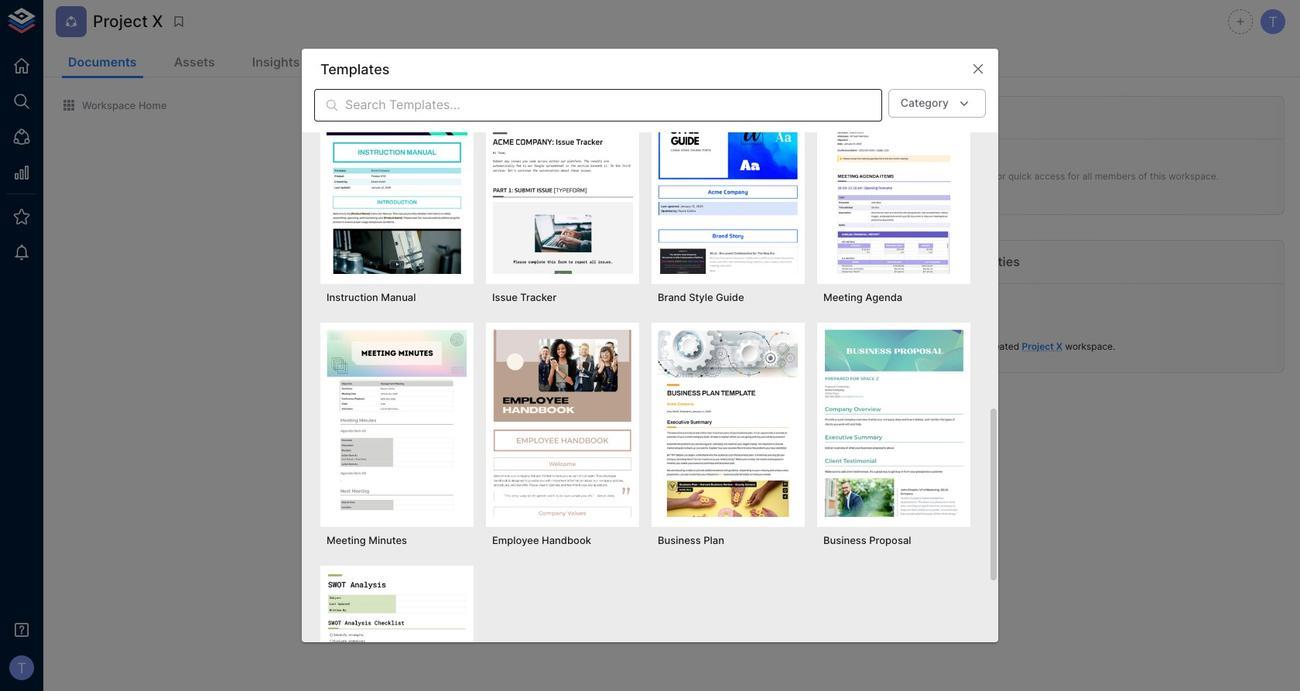 Task type: vqa. For each thing, say whether or not it's contained in the screenshot.
Documents link
yes



Task type: describe. For each thing, give the bounding box(es) containing it.
powerful
[[361, 356, 400, 367]]

employee
[[492, 534, 539, 547]]

project x link
[[1022, 341, 1063, 352]]

business for business plan
[[658, 534, 701, 547]]

to
[[449, 369, 458, 380]]

brand
[[658, 291, 687, 304]]

0 horizontal spatial project
[[93, 12, 148, 31]]

issue
[[492, 291, 518, 304]]

employee handbook image
[[492, 329, 633, 517]]

handbook
[[542, 534, 591, 547]]

business for business proposal
[[824, 534, 867, 547]]

home
[[139, 99, 167, 111]]

instruction manual image
[[327, 86, 468, 274]]

bookmark image
[[172, 15, 185, 29]]

0 vertical spatial t button
[[1259, 7, 1288, 36]]

meeting agenda
[[824, 291, 903, 304]]

collaborate
[[460, 369, 510, 380]]

manual
[[381, 291, 416, 304]]

create
[[329, 356, 359, 367]]

Search Templates... text field
[[345, 89, 882, 122]]

proposal
[[870, 534, 912, 547]]

no
[[399, 336, 414, 351]]

created
[[986, 341, 1020, 352]]

quick
[[1009, 171, 1032, 182]]

items
[[963, 110, 997, 125]]

.
[[1113, 341, 1116, 352]]

all
[[1083, 171, 1093, 182]]

issue tracker image
[[492, 86, 633, 274]]

learn more button
[[427, 388, 489, 412]]

for inside no documents found. create powerful documents, wikis & notes for personal use or invite your team to collaborate with you.
[[517, 356, 529, 367]]

category button
[[889, 89, 986, 118]]

agenda
[[866, 291, 903, 304]]

issue tracker
[[492, 291, 557, 304]]

employee handbook
[[492, 534, 591, 547]]

workspace
[[1066, 341, 1113, 352]]

1 vertical spatial t button
[[5, 651, 39, 685]]

business plan image
[[658, 329, 799, 517]]

personal
[[531, 356, 569, 367]]

guide
[[716, 291, 744, 304]]

swot analysis image
[[327, 572, 468, 691]]

09:36
[[933, 329, 957, 340]]

learn
[[431, 393, 458, 406]]

09:36 am tara shultz created project x workspace .
[[933, 329, 1116, 352]]

brand style guide image
[[658, 86, 799, 274]]

use
[[572, 356, 588, 367]]

activities
[[964, 254, 1020, 270]]

with
[[512, 369, 531, 380]]

meeting for meeting minutes
[[327, 534, 366, 547]]

templates
[[321, 61, 390, 77]]

workspace
[[82, 99, 136, 111]]

items
[[968, 171, 991, 182]]

0 vertical spatial x
[[152, 12, 163, 31]]

business proposal image
[[824, 329, 965, 517]]

assets link
[[168, 48, 221, 78]]

t for topmost t button
[[1269, 13, 1278, 30]]

team
[[424, 369, 446, 380]]

workspace.
[[1169, 171, 1219, 182]]

1 horizontal spatial for
[[994, 171, 1006, 182]]

pinned
[[919, 110, 960, 125]]

your
[[402, 369, 422, 380]]

2 horizontal spatial for
[[1068, 171, 1080, 182]]

tracker
[[520, 291, 557, 304]]

workspace home link
[[62, 98, 167, 112]]

or
[[365, 369, 374, 380]]



Task type: locate. For each thing, give the bounding box(es) containing it.
2 business from the left
[[824, 534, 867, 547]]

0 horizontal spatial business
[[658, 534, 701, 547]]

0 horizontal spatial meeting
[[327, 534, 366, 547]]

project x
[[93, 12, 163, 31]]

project right created
[[1022, 341, 1054, 352]]

insights
[[252, 54, 300, 70]]

for left quick
[[994, 171, 1006, 182]]

you.
[[534, 369, 552, 380]]

settings
[[337, 54, 387, 70]]

business proposal
[[824, 534, 912, 547]]

project
[[93, 12, 148, 31], [1022, 341, 1054, 352]]

documents
[[68, 54, 137, 70]]

business
[[658, 534, 701, 547], [824, 534, 867, 547]]

recent
[[919, 254, 961, 270]]

1 vertical spatial meeting
[[327, 534, 366, 547]]

0 horizontal spatial for
[[517, 356, 529, 367]]

style
[[689, 291, 714, 304]]

shultz
[[955, 341, 983, 352]]

0 horizontal spatial t button
[[5, 651, 39, 685]]

1 horizontal spatial project
[[1022, 341, 1054, 352]]

meeting minutes
[[327, 534, 407, 547]]

0 vertical spatial project
[[93, 12, 148, 31]]

t for the bottommost t button
[[17, 660, 26, 677]]

1 horizontal spatial business
[[824, 534, 867, 547]]

x
[[152, 12, 163, 31], [1057, 341, 1063, 352]]

more
[[461, 393, 486, 406]]

business left the proposal at the right bottom of the page
[[824, 534, 867, 547]]

am
[[959, 329, 972, 340]]

for left all
[[1068, 171, 1080, 182]]

insights link
[[246, 48, 306, 78]]

for
[[994, 171, 1006, 182], [1068, 171, 1080, 182], [517, 356, 529, 367]]

1 horizontal spatial meeting
[[824, 291, 863, 304]]

meeting agenda image
[[824, 86, 965, 274]]

1 horizontal spatial x
[[1057, 341, 1063, 352]]

plan
[[704, 534, 725, 547]]

1 vertical spatial t
[[17, 660, 26, 677]]

0 vertical spatial t
[[1269, 13, 1278, 30]]

0 horizontal spatial x
[[152, 12, 163, 31]]

&
[[481, 356, 487, 367]]

1 vertical spatial x
[[1057, 341, 1063, 352]]

recent activities
[[919, 254, 1020, 270]]

meeting minutes image
[[327, 329, 468, 517]]

meeting left agenda
[[824, 291, 863, 304]]

0 vertical spatial meeting
[[824, 291, 863, 304]]

instruction manual
[[327, 291, 416, 304]]

pin items for quick access for all members of this workspace.
[[951, 171, 1219, 182]]

brand style guide
[[658, 291, 744, 304]]

meeting for meeting agenda
[[824, 291, 863, 304]]

t
[[1269, 13, 1278, 30], [17, 660, 26, 677]]

project up documents
[[93, 12, 148, 31]]

invite
[[376, 369, 400, 380]]

for up with
[[517, 356, 529, 367]]

workspace home
[[82, 99, 167, 111]]

no documents found. create powerful documents, wikis & notes for personal use or invite your team to collaborate with you.
[[329, 336, 588, 380]]

meeting left minutes
[[327, 534, 366, 547]]

tara
[[933, 341, 953, 352]]

assets
[[174, 54, 215, 70]]

pinned items
[[919, 110, 997, 125]]

1 horizontal spatial t button
[[1259, 7, 1288, 36]]

notes
[[490, 356, 514, 367]]

documents
[[417, 336, 480, 351]]

category
[[901, 96, 949, 109]]

x left 'workspace'
[[1057, 341, 1063, 352]]

1 horizontal spatial t
[[1269, 13, 1278, 30]]

x left bookmark icon
[[152, 12, 163, 31]]

documents link
[[62, 48, 143, 78]]

instruction
[[327, 291, 378, 304]]

x inside 09:36 am tara shultz created project x workspace .
[[1057, 341, 1063, 352]]

0 horizontal spatial t
[[17, 660, 26, 677]]

business plan
[[658, 534, 725, 547]]

access
[[1035, 171, 1066, 182]]

1 vertical spatial project
[[1022, 341, 1054, 352]]

pin
[[951, 171, 965, 182]]

settings link
[[331, 48, 394, 78]]

t button
[[1259, 7, 1288, 36], [5, 651, 39, 685]]

project inside 09:36 am tara shultz created project x workspace .
[[1022, 341, 1054, 352]]

learn more
[[431, 393, 486, 406]]

meeting
[[824, 291, 863, 304], [327, 534, 366, 547]]

templates dialog
[[302, 49, 999, 691]]

1 business from the left
[[658, 534, 701, 547]]

members
[[1095, 171, 1136, 182]]

wikis
[[456, 356, 478, 367]]

this
[[1150, 171, 1166, 182]]

found.
[[483, 336, 518, 351]]

of
[[1139, 171, 1148, 182]]

minutes
[[369, 534, 407, 547]]

documents,
[[402, 356, 454, 367]]

business left 'plan'
[[658, 534, 701, 547]]



